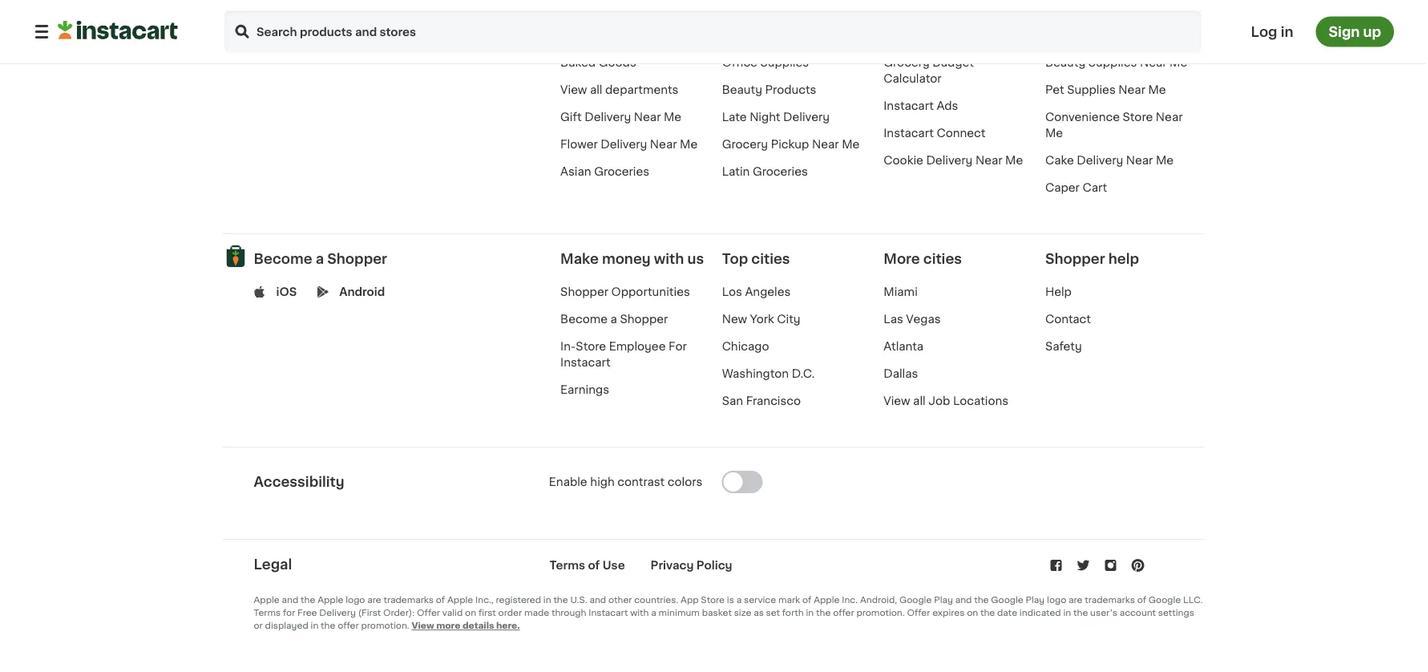 Task type: locate. For each thing, give the bounding box(es) containing it.
1 groceries from the left
[[594, 166, 650, 177]]

los angeles link
[[722, 286, 791, 297]]

chicago
[[722, 341, 769, 352]]

1 vertical spatial view
[[884, 395, 911, 406]]

gift
[[561, 111, 582, 123]]

instacart down in-
[[561, 357, 611, 368]]

shopper down make at the top of the page
[[561, 286, 609, 297]]

supplies up the products
[[761, 57, 809, 68]]

0 vertical spatial become a shopper
[[254, 252, 387, 266]]

0 horizontal spatial promotion.
[[361, 621, 410, 630]]

help link up the contact link at the top of the page
[[1046, 286, 1072, 297]]

in right the 'indicated'
[[1064, 608, 1072, 617]]

2 offer from the left
[[907, 608, 931, 617]]

all for departments
[[590, 84, 603, 95]]

logo up (first
[[346, 595, 365, 604]]

2 horizontal spatial google
[[1149, 595, 1181, 604]]

san
[[722, 395, 743, 406]]

2 and from the left
[[590, 595, 606, 604]]

view all departments link
[[561, 84, 679, 95]]

organic
[[722, 2, 767, 13]]

0 horizontal spatial view
[[412, 621, 434, 630]]

angeles
[[745, 286, 791, 297]]

help link
[[1046, 2, 1072, 13], [1046, 286, 1072, 297]]

0 horizontal spatial and
[[282, 595, 299, 604]]

0 vertical spatial promotion.
[[857, 608, 905, 617]]

supplies up 'pet supplies near me' at the top
[[1089, 57, 1137, 68]]

1 horizontal spatial terms
[[550, 560, 585, 571]]

grocery inside 'grocery budget calculator'
[[884, 57, 930, 68]]

groceries down pickup
[[753, 166, 808, 177]]

near for pet supplies near me
[[1119, 84, 1146, 95]]

cookie
[[884, 155, 924, 166]]

2 help link from the top
[[1046, 286, 1072, 297]]

offer left "expires"
[[907, 608, 931, 617]]

near down beauty supplies near me
[[1119, 84, 1146, 95]]

chicago link
[[722, 341, 769, 352]]

late night delivery
[[722, 111, 830, 123]]

caper cart link
[[1046, 182, 1108, 193]]

flower delivery near me link
[[561, 139, 698, 150]]

groceries down the flower delivery near me link
[[594, 166, 650, 177]]

become a shopper up android play store logo
[[254, 252, 387, 266]]

vegas
[[906, 313, 941, 325]]

trademarks up user's
[[1085, 595, 1135, 604]]

play up the 'indicated'
[[1026, 595, 1045, 604]]

1 horizontal spatial beauty
[[1046, 57, 1086, 68]]

grocery up latin
[[722, 139, 768, 150]]

1 horizontal spatial trademarks
[[1085, 595, 1135, 604]]

0 vertical spatial offer
[[833, 608, 855, 617]]

ios
[[276, 286, 297, 297]]

store for convenience
[[1123, 111, 1153, 123]]

become up ios link
[[254, 252, 312, 266]]

delivery for cookie delivery near me
[[927, 155, 973, 166]]

in-store employee for instacart link
[[561, 341, 687, 368]]

0 horizontal spatial offer
[[417, 608, 440, 617]]

near down the convenience store near me link
[[1127, 155, 1154, 166]]

dallas
[[884, 368, 919, 379]]

near for gift delivery near me
[[634, 111, 661, 123]]

2 are from the left
[[1069, 595, 1083, 604]]

cities up "angeles"
[[752, 252, 790, 266]]

is
[[727, 595, 734, 604]]

instacart ads
[[884, 100, 959, 111]]

0 vertical spatial help
[[1046, 2, 1072, 13]]

instacart inside apple and the apple logo are trademarks of apple inc., registered in the u.s. and other countries. app store is a service mark of apple inc. android, google play and the google play logo are trademarks of google llc. terms for free delivery (first order): offer valid on first order made through instacart with a minimum basket size as set forth in the offer promotion. offer expires on the date indicated in the user's account settings or displayed in the offer promotion.
[[589, 608, 628, 617]]

us
[[688, 252, 704, 266]]

use
[[603, 560, 625, 571]]

beauty down the office at right top
[[722, 84, 763, 95]]

baked goods link
[[561, 57, 637, 68]]

in down free
[[311, 621, 319, 630]]

instacart inside in-store employee for instacart
[[561, 357, 611, 368]]

grocery
[[770, 2, 816, 13], [884, 57, 930, 68], [722, 139, 768, 150]]

1 cities from the left
[[752, 252, 790, 266]]

1 vertical spatial store
[[576, 341, 606, 352]]

1 vertical spatial offer
[[338, 621, 359, 630]]

log in
[[1251, 25, 1294, 38]]

help for beauty supplies near me
[[1046, 2, 1072, 13]]

1 horizontal spatial offer
[[907, 608, 931, 617]]

asian groceries
[[561, 166, 650, 177]]

0 vertical spatial beauty
[[1046, 57, 1086, 68]]

play up "expires"
[[934, 595, 953, 604]]

2 vertical spatial grocery
[[722, 139, 768, 150]]

store down 'become a shopper' link
[[576, 341, 606, 352]]

order
[[498, 608, 522, 617]]

2 help from the top
[[1046, 286, 1072, 297]]

las vegas link
[[884, 313, 941, 325]]

sign up button
[[1316, 16, 1395, 47]]

grocery up the calculator at the right of the page
[[884, 57, 930, 68]]

store for in-
[[576, 341, 606, 352]]

2 vertical spatial store
[[701, 595, 725, 604]]

2 horizontal spatial and
[[956, 595, 972, 604]]

0 horizontal spatial with
[[630, 608, 649, 617]]

0 horizontal spatial on
[[465, 608, 476, 617]]

1 horizontal spatial play
[[1026, 595, 1045, 604]]

office supplies
[[722, 57, 809, 68]]

3 google from the left
[[1149, 595, 1181, 604]]

0 horizontal spatial terms
[[254, 608, 281, 617]]

2 horizontal spatial grocery
[[884, 57, 930, 68]]

pet
[[1046, 84, 1065, 95]]

sign up
[[1329, 25, 1382, 38]]

beauty for beauty products
[[722, 84, 763, 95]]

latin
[[722, 166, 750, 177]]

instacart connect
[[884, 127, 986, 139]]

1 horizontal spatial with
[[654, 252, 684, 266]]

0 vertical spatial all
[[590, 84, 603, 95]]

2 vertical spatial view
[[412, 621, 434, 630]]

4 apple from the left
[[814, 595, 840, 604]]

0 horizontal spatial beauty
[[722, 84, 763, 95]]

logo up the 'indicated'
[[1047, 595, 1067, 604]]

help up beauty supplies near me
[[1046, 2, 1072, 13]]

near up pet supplies near me link
[[1140, 57, 1167, 68]]

1 horizontal spatial are
[[1069, 595, 1083, 604]]

help for contact
[[1046, 286, 1072, 297]]

instacart
[[884, 100, 934, 111], [884, 127, 934, 139], [561, 357, 611, 368], [589, 608, 628, 617]]

1 horizontal spatial cities
[[924, 252, 962, 266]]

twitter image
[[1076, 557, 1092, 573]]

1 vertical spatial all
[[913, 395, 926, 406]]

offer up the more
[[417, 608, 440, 617]]

0 vertical spatial with
[[654, 252, 684, 266]]

1 apple from the left
[[254, 595, 280, 604]]

seafood link
[[561, 2, 608, 13]]

1 horizontal spatial store
[[701, 595, 725, 604]]

delivery for flower delivery near me
[[601, 139, 647, 150]]

help link for beauty supplies near me
[[1046, 2, 1072, 13]]

cities right more
[[924, 252, 962, 266]]

and up for
[[282, 595, 299, 604]]

0 horizontal spatial trademarks
[[384, 595, 434, 604]]

convenience store near me
[[1046, 111, 1183, 139]]

0 horizontal spatial play
[[934, 595, 953, 604]]

1 horizontal spatial grocery
[[770, 2, 816, 13]]

terms of use link
[[550, 560, 625, 571]]

1 horizontal spatial groceries
[[753, 166, 808, 177]]

0 horizontal spatial are
[[368, 595, 381, 604]]

as
[[754, 608, 764, 617]]

legal
[[254, 558, 292, 571]]

1 vertical spatial help link
[[1046, 286, 1072, 297]]

supplies
[[761, 57, 809, 68], [1089, 57, 1137, 68], [1068, 84, 1116, 95]]

las vegas
[[884, 313, 941, 325]]

terms up or
[[254, 608, 281, 617]]

on
[[465, 608, 476, 617], [967, 608, 978, 617]]

offer down the inc.
[[833, 608, 855, 617]]

1 help from the top
[[1046, 2, 1072, 13]]

enable
[[549, 476, 588, 487]]

u.s.
[[571, 595, 588, 604]]

2 horizontal spatial store
[[1123, 111, 1153, 123]]

help link for contact
[[1046, 286, 1072, 297]]

1 horizontal spatial google
[[991, 595, 1024, 604]]

instacart home image
[[58, 20, 178, 40]]

0 horizontal spatial grocery
[[722, 139, 768, 150]]

all left job
[[913, 395, 926, 406]]

convenience store near me link
[[1046, 111, 1183, 139]]

top cities
[[722, 252, 790, 266]]

and up "expires"
[[956, 595, 972, 604]]

0 vertical spatial store
[[1123, 111, 1153, 123]]

supplies up convenience
[[1068, 84, 1116, 95]]

1 vertical spatial terms
[[254, 608, 281, 617]]

0 horizontal spatial become
[[254, 252, 312, 266]]

offer
[[833, 608, 855, 617], [338, 621, 359, 630]]

near right pickup
[[812, 139, 839, 150]]

minimum
[[659, 608, 700, 617]]

0 horizontal spatial google
[[900, 595, 932, 604]]

google up settings
[[1149, 595, 1181, 604]]

0 vertical spatial become
[[254, 252, 312, 266]]

0 horizontal spatial cities
[[752, 252, 790, 266]]

san francisco
[[722, 395, 801, 406]]

1 vertical spatial help
[[1046, 286, 1072, 297]]

1 vertical spatial with
[[630, 608, 649, 617]]

me for pet supplies near me
[[1149, 84, 1167, 95]]

all down baked goods 'link'
[[590, 84, 603, 95]]

grocery right organic
[[770, 2, 816, 13]]

1 horizontal spatial view
[[561, 84, 587, 95]]

basket
[[702, 608, 732, 617]]

near for flower delivery near me
[[650, 139, 677, 150]]

terms up u.s.
[[550, 560, 585, 571]]

0 horizontal spatial all
[[590, 84, 603, 95]]

terms of use
[[550, 560, 625, 571]]

near for convenience store near me
[[1156, 111, 1183, 123]]

office
[[722, 57, 758, 68]]

google up date
[[991, 595, 1024, 604]]

instacart down other
[[589, 608, 628, 617]]

locations
[[953, 395, 1009, 406]]

1 vertical spatial beauty
[[722, 84, 763, 95]]

valid
[[443, 608, 463, 617]]

view for view more details here.
[[412, 621, 434, 630]]

with left us
[[654, 252, 684, 266]]

promotion. down 'order):'
[[361, 621, 410, 630]]

groceries
[[594, 166, 650, 177], [753, 166, 808, 177]]

2 google from the left
[[991, 595, 1024, 604]]

Search field
[[223, 9, 1203, 54]]

shopper up employee
[[620, 313, 668, 325]]

near down pet supplies near me link
[[1156, 111, 1183, 123]]

connect
[[937, 127, 986, 139]]

me
[[1170, 57, 1188, 68], [1149, 84, 1167, 95], [664, 111, 682, 123], [1046, 127, 1063, 139], [680, 139, 698, 150], [842, 139, 860, 150], [1006, 155, 1023, 166], [1156, 155, 1174, 166]]

and right u.s.
[[590, 595, 606, 604]]

store inside convenience store near me
[[1123, 111, 1153, 123]]

1 horizontal spatial and
[[590, 595, 606, 604]]

on up view more details here. link
[[465, 608, 476, 617]]

top
[[722, 252, 748, 266]]

cart
[[1083, 182, 1108, 193]]

delivery down 'connect'
[[927, 155, 973, 166]]

1 horizontal spatial logo
[[1047, 595, 1067, 604]]

me for grocery pickup near me
[[842, 139, 860, 150]]

help link up beauty supplies near me
[[1046, 2, 1072, 13]]

view up gift
[[561, 84, 587, 95]]

are down twitter image
[[1069, 595, 1083, 604]]

with down the countries.
[[630, 608, 649, 617]]

view left the more
[[412, 621, 434, 630]]

baked
[[561, 57, 596, 68]]

are up (first
[[368, 595, 381, 604]]

seafood
[[561, 2, 608, 13]]

2 groceries from the left
[[753, 166, 808, 177]]

store inside in-store employee for instacart
[[576, 341, 606, 352]]

0 vertical spatial help link
[[1046, 2, 1072, 13]]

2 horizontal spatial view
[[884, 395, 911, 406]]

of left the use at the bottom left
[[588, 560, 600, 571]]

instacart up 'cookie'
[[884, 127, 934, 139]]

delivery down view all departments link
[[585, 111, 631, 123]]

store down pet supplies near me link
[[1123, 111, 1153, 123]]

shopper left help
[[1046, 252, 1106, 266]]

android
[[339, 286, 385, 297]]

earnings link
[[561, 384, 609, 395]]

near down 'connect'
[[976, 155, 1003, 166]]

through
[[552, 608, 587, 617]]

1 horizontal spatial become a shopper
[[561, 313, 668, 325]]

me for gift delivery near me
[[664, 111, 682, 123]]

1 horizontal spatial all
[[913, 395, 926, 406]]

trademarks up 'order):'
[[384, 595, 434, 604]]

1 horizontal spatial become
[[561, 313, 608, 325]]

None search field
[[223, 9, 1203, 54]]

delivery right free
[[319, 608, 356, 617]]

in right forth
[[806, 608, 814, 617]]

1 help link from the top
[[1046, 2, 1072, 13]]

instacart shopper app logo image
[[223, 243, 249, 269]]

promotion. down android,
[[857, 608, 905, 617]]

pinterest image
[[1130, 557, 1147, 573]]

ios app store logo image
[[254, 286, 266, 298]]

beauty supplies near me
[[1046, 57, 1188, 68]]

1 on from the left
[[465, 608, 476, 617]]

me inside convenience store near me
[[1046, 127, 1063, 139]]

1 vertical spatial grocery
[[884, 57, 930, 68]]

google
[[900, 595, 932, 604], [991, 595, 1024, 604], [1149, 595, 1181, 604]]

near down gift delivery near me
[[650, 139, 677, 150]]

settings
[[1159, 608, 1195, 617]]

in right log
[[1281, 25, 1294, 38]]

view for view all departments
[[561, 84, 587, 95]]

1 and from the left
[[282, 595, 299, 604]]

other
[[609, 595, 632, 604]]

store up basket
[[701, 595, 725, 604]]

0 horizontal spatial store
[[576, 341, 606, 352]]

1 vertical spatial become
[[561, 313, 608, 325]]

offer down (first
[[338, 621, 359, 630]]

become a shopper down the shopper opportunities link on the top left of page
[[561, 313, 668, 325]]

contact link
[[1046, 313, 1091, 325]]

1 logo from the left
[[346, 595, 365, 604]]

0 horizontal spatial groceries
[[594, 166, 650, 177]]

1 horizontal spatial on
[[967, 608, 978, 617]]

1 trademarks from the left
[[384, 595, 434, 604]]

delivery up grocery pickup near me at the right
[[784, 111, 830, 123]]

view down dallas
[[884, 395, 911, 406]]

beauty up the pet
[[1046, 57, 1086, 68]]

become up in-
[[561, 313, 608, 325]]

accessibility
[[254, 475, 345, 489]]

near down departments
[[634, 111, 661, 123]]

los angeles
[[722, 286, 791, 297]]

google right android,
[[900, 595, 932, 604]]

delivery up cart
[[1077, 155, 1124, 166]]

terms inside apple and the apple logo are trademarks of apple inc., registered in the u.s. and other countries. app store is a service mark of apple inc. android, google play and the google play logo are trademarks of google llc. terms for free delivery (first order): offer valid on first order made through instacart with a minimum basket size as set forth in the offer promotion. offer expires on the date indicated in the user's account settings or displayed in the offer promotion.
[[254, 608, 281, 617]]

near inside convenience store near me
[[1156, 111, 1183, 123]]

more
[[436, 621, 461, 630]]

shopper up the android link
[[327, 252, 387, 266]]

are
[[368, 595, 381, 604], [1069, 595, 1083, 604]]

1 are from the left
[[368, 595, 381, 604]]

shopper
[[327, 252, 387, 266], [1046, 252, 1106, 266], [561, 286, 609, 297], [620, 313, 668, 325]]

0 vertical spatial view
[[561, 84, 587, 95]]

on right "expires"
[[967, 608, 978, 617]]

2 cities from the left
[[924, 252, 962, 266]]

help up the contact link at the top of the page
[[1046, 286, 1072, 297]]

0 horizontal spatial logo
[[346, 595, 365, 604]]

delivery down gift delivery near me
[[601, 139, 647, 150]]

cities for top cities
[[752, 252, 790, 266]]

atlanta link
[[884, 341, 924, 352]]

products
[[766, 84, 817, 95]]

pickup
[[771, 139, 809, 150]]

asian
[[561, 166, 591, 177]]



Task type: describe. For each thing, give the bounding box(es) containing it.
2 on from the left
[[967, 608, 978, 617]]

in-
[[561, 341, 576, 352]]

3 apple from the left
[[447, 595, 473, 604]]

with inside apple and the apple logo are trademarks of apple inc., registered in the u.s. and other countries. app store is a service mark of apple inc. android, google play and the google play logo are trademarks of google llc. terms for free delivery (first order): offer valid on first order made through instacart with a minimum basket size as set forth in the offer promotion. offer expires on the date indicated in the user's account settings or displayed in the offer promotion.
[[630, 608, 649, 617]]

promos & coupons link
[[884, 2, 993, 13]]

late
[[722, 111, 747, 123]]

2 trademarks from the left
[[1085, 595, 1135, 604]]

delivery inside apple and the apple logo are trademarks of apple inc., registered in the u.s. and other countries. app store is a service mark of apple inc. android, google play and the google play logo are trademarks of google llc. terms for free delivery (first order): offer valid on first order made through instacart with a minimum basket size as set forth in the offer promotion. offer expires on the date indicated in the user's account settings or displayed in the offer promotion.
[[319, 608, 356, 617]]

groceries for delivery
[[594, 166, 650, 177]]

budget
[[933, 57, 974, 68]]

miami link
[[884, 286, 918, 297]]

become a shopper link
[[561, 313, 668, 325]]

android play store logo image
[[317, 286, 329, 298]]

job
[[929, 395, 951, 406]]

coupons
[[942, 2, 993, 13]]

opportunities
[[612, 286, 690, 297]]

more cities
[[884, 252, 962, 266]]

1 vertical spatial promotion.
[[361, 621, 410, 630]]

open main menu image
[[32, 22, 51, 41]]

0 vertical spatial grocery
[[770, 2, 816, 13]]

caper cart
[[1046, 182, 1108, 193]]

washington
[[722, 368, 789, 379]]

supplies for products
[[761, 57, 809, 68]]

view all departments
[[561, 84, 679, 95]]

york
[[750, 313, 774, 325]]

safety
[[1046, 341, 1082, 352]]

beauty products link
[[722, 84, 817, 95]]

mark
[[779, 595, 800, 604]]

me for convenience store near me
[[1046, 127, 1063, 139]]

washington d.c.
[[722, 368, 815, 379]]

1 play from the left
[[934, 595, 953, 604]]

service
[[744, 595, 776, 604]]

instagram image
[[1103, 557, 1119, 573]]

android,
[[860, 595, 897, 604]]

policy
[[697, 560, 733, 571]]

gift delivery near me
[[561, 111, 682, 123]]

make
[[561, 252, 599, 266]]

facebook image
[[1049, 557, 1065, 573]]

supplies for supplies
[[1089, 57, 1137, 68]]

me for beauty supplies near me
[[1170, 57, 1188, 68]]

1 horizontal spatial offer
[[833, 608, 855, 617]]

in inside button
[[1281, 25, 1294, 38]]

0 horizontal spatial offer
[[338, 621, 359, 630]]

a down the countries.
[[651, 608, 657, 617]]

of up valid
[[436, 595, 445, 604]]

caper
[[1046, 182, 1080, 193]]

grocery pickup near me link
[[722, 139, 860, 150]]

cake delivery near me
[[1046, 155, 1174, 166]]

contrast
[[618, 476, 665, 487]]

or
[[254, 621, 263, 630]]

app
[[681, 595, 699, 604]]

shopper opportunities link
[[561, 286, 690, 297]]

me for flower delivery near me
[[680, 139, 698, 150]]

new
[[722, 313, 748, 325]]

enable high contrast colors
[[549, 476, 703, 487]]

instacart down the calculator at the right of the page
[[884, 100, 934, 111]]

pet supplies near me link
[[1046, 84, 1167, 95]]

latin groceries link
[[722, 166, 808, 177]]

cookie delivery near me link
[[884, 155, 1023, 166]]

near for grocery pickup near me
[[812, 139, 839, 150]]

llc.
[[1184, 595, 1203, 604]]

details
[[463, 621, 494, 630]]

displayed
[[265, 621, 309, 630]]

a right is
[[737, 595, 742, 604]]

store inside apple and the apple logo are trademarks of apple inc., registered in the u.s. and other countries. app store is a service mark of apple inc. android, google play and the google play logo are trademarks of google llc. terms for free delivery (first order): offer valid on first order made through instacart with a minimum basket size as set forth in the offer promotion. offer expires on the date indicated in the user's account settings or displayed in the offer promotion.
[[701, 595, 725, 604]]

me for cake delivery near me
[[1156, 155, 1174, 166]]

cake delivery near me link
[[1046, 155, 1174, 166]]

1 vertical spatial become a shopper
[[561, 313, 668, 325]]

forth
[[783, 608, 804, 617]]

1 offer from the left
[[417, 608, 440, 617]]

organic grocery
[[722, 2, 816, 13]]

near for beauty supplies near me
[[1140, 57, 1167, 68]]

near for cake delivery near me
[[1127, 155, 1154, 166]]

0 vertical spatial terms
[[550, 560, 585, 571]]

for
[[283, 608, 295, 617]]

baked goods
[[561, 57, 637, 68]]

a down the shopper opportunities link on the top left of page
[[611, 313, 617, 325]]

view all job locations
[[884, 395, 1009, 406]]

in up made
[[544, 595, 551, 604]]

new york city link
[[722, 313, 801, 325]]

log
[[1251, 25, 1278, 38]]

late night delivery link
[[722, 111, 830, 123]]

privacy policy link
[[651, 560, 733, 571]]

atlanta
[[884, 341, 924, 352]]

cities for more cities
[[924, 252, 962, 266]]

office supplies link
[[722, 57, 809, 68]]

a up android play store logo
[[316, 252, 324, 266]]

money
[[602, 252, 651, 266]]

near for cookie delivery near me
[[976, 155, 1003, 166]]

las
[[884, 313, 904, 325]]

all for job
[[913, 395, 926, 406]]

indicated
[[1020, 608, 1062, 617]]

1 google from the left
[[900, 595, 932, 604]]

grocery for grocery pickup near me
[[722, 139, 768, 150]]

employee
[[609, 341, 666, 352]]

view for view all job locations
[[884, 395, 911, 406]]

here.
[[496, 621, 520, 630]]

dallas link
[[884, 368, 919, 379]]

2 logo from the left
[[1047, 595, 1067, 604]]

log in button
[[1247, 16, 1299, 47]]

2 apple from the left
[[318, 595, 344, 604]]

1 horizontal spatial promotion.
[[857, 608, 905, 617]]

apple and the apple logo are trademarks of apple inc., registered in the u.s. and other countries. app store is a service mark of apple inc. android, google play and the google play logo are trademarks of google llc. terms for free delivery (first order): offer valid on first order made through instacart with a minimum basket size as set forth in the offer promotion. offer expires on the date indicated in the user's account settings or displayed in the offer promotion.
[[254, 595, 1203, 630]]

2 play from the left
[[1026, 595, 1045, 604]]

0 horizontal spatial become a shopper
[[254, 252, 387, 266]]

asian groceries link
[[561, 166, 650, 177]]

shopper help
[[1046, 252, 1140, 266]]

make money with us
[[561, 252, 704, 266]]

3 and from the left
[[956, 595, 972, 604]]

contact
[[1046, 313, 1091, 325]]

flower
[[561, 139, 598, 150]]

of right mark
[[803, 595, 812, 604]]

of up account
[[1138, 595, 1147, 604]]

safety link
[[1046, 341, 1082, 352]]

delivery for gift delivery near me
[[585, 111, 631, 123]]

beauty for beauty supplies near me
[[1046, 57, 1086, 68]]

high
[[590, 476, 615, 487]]

beauty products
[[722, 84, 817, 95]]

los
[[722, 286, 742, 297]]

promos & coupons
[[884, 2, 993, 13]]

city
[[777, 313, 801, 325]]

delivery for cake delivery near me
[[1077, 155, 1124, 166]]

me for cookie delivery near me
[[1006, 155, 1023, 166]]

cookie delivery near me
[[884, 155, 1023, 166]]

instacart connect link
[[884, 127, 986, 139]]

groceries for pickup
[[753, 166, 808, 177]]

(first
[[358, 608, 381, 617]]

free
[[298, 608, 317, 617]]

ads
[[937, 100, 959, 111]]

shopper opportunities
[[561, 286, 690, 297]]

grocery pickup near me
[[722, 139, 860, 150]]

miami
[[884, 286, 918, 297]]

san francisco link
[[722, 395, 801, 406]]

grocery for grocery budget calculator
[[884, 57, 930, 68]]

made
[[524, 608, 549, 617]]



Task type: vqa. For each thing, say whether or not it's contained in the screenshot.
second And from right
yes



